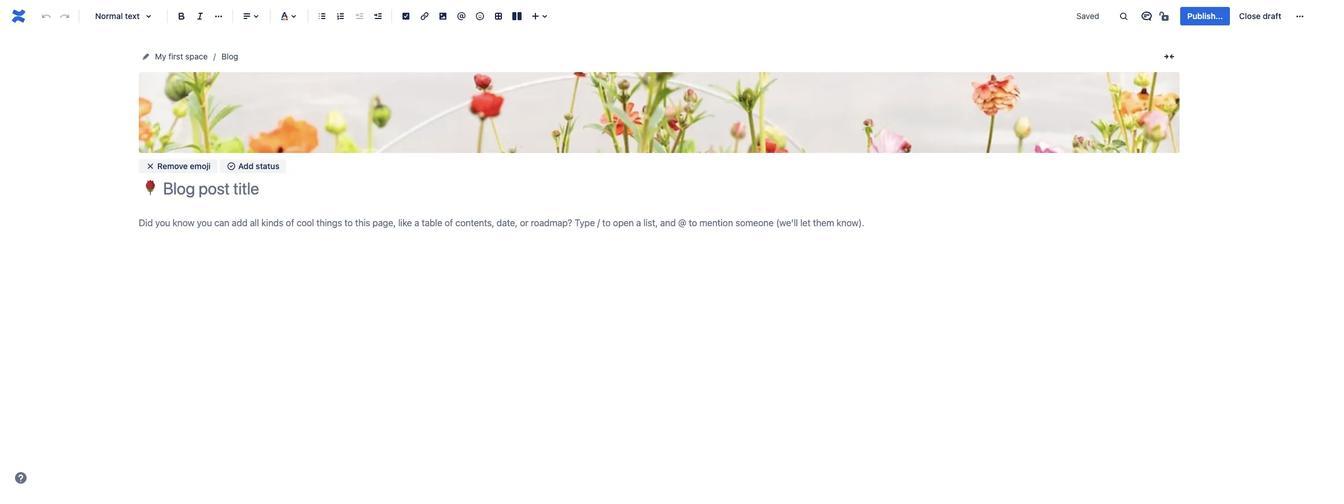 Task type: vqa. For each thing, say whether or not it's contained in the screenshot.
list Icon
no



Task type: locate. For each thing, give the bounding box(es) containing it.
space
[[185, 51, 208, 61]]

emoji
[[190, 162, 210, 171]]

saved
[[1077, 11, 1099, 21]]

remove emoji
[[157, 162, 210, 171]]

layouts image
[[510, 9, 524, 23]]

table image
[[492, 9, 505, 23]]

add status
[[238, 162, 279, 171]]

my first space
[[155, 51, 208, 61]]

mention image
[[455, 9, 468, 23]]

help image
[[14, 472, 28, 486]]

Blog post title text field
[[163, 179, 1180, 198]]

my first space link
[[155, 50, 208, 64]]

add status button
[[220, 160, 286, 174]]

action item image
[[399, 9, 413, 23]]

update
[[621, 117, 647, 127]]

normal text
[[95, 11, 140, 21]]

bold ⌘b image
[[175, 9, 189, 23]]

blog link
[[222, 50, 238, 64]]

my
[[155, 51, 166, 61]]

align left image
[[240, 9, 254, 23]]

first
[[168, 51, 183, 61]]

normal
[[95, 11, 123, 21]]

move this blog image
[[141, 52, 150, 61]]

image
[[676, 117, 698, 127]]

:rose: image
[[143, 180, 158, 195]]

blog
[[222, 51, 238, 61]]

confluence image
[[9, 7, 28, 25]]

bullet list ⌘⇧8 image
[[315, 9, 329, 23]]

draft
[[1263, 11, 1281, 21]]

outdent ⇧tab image
[[352, 9, 366, 23]]

update header image
[[621, 117, 698, 127]]

remove
[[157, 162, 188, 171]]

redo ⌘⇧z image
[[58, 9, 72, 23]]

Main content area, start typing to enter text. text field
[[139, 216, 1180, 232]]

close draft button
[[1232, 7, 1288, 25]]

italic ⌘i image
[[193, 9, 207, 23]]



Task type: describe. For each thing, give the bounding box(es) containing it.
indent tab image
[[371, 9, 385, 23]]

link image
[[418, 9, 431, 23]]

publish... button
[[1181, 7, 1230, 25]]

confluence image
[[9, 7, 28, 25]]

remove emoji button
[[139, 160, 217, 174]]

more image
[[1293, 9, 1307, 23]]

update header image button
[[617, 98, 701, 127]]

close
[[1239, 11, 1261, 21]]

add
[[238, 162, 254, 171]]

find and replace image
[[1117, 9, 1131, 23]]

emoji image
[[473, 9, 487, 23]]

status
[[256, 162, 279, 171]]

make page fixed-width image
[[1162, 50, 1176, 64]]

no restrictions image
[[1159, 9, 1172, 23]]

remove emoji image
[[146, 162, 155, 171]]

more formatting image
[[212, 9, 226, 23]]

add image, video, or file image
[[436, 9, 450, 23]]

:rose: image
[[143, 180, 158, 195]]

close draft
[[1239, 11, 1281, 21]]

comment icon image
[[1140, 9, 1154, 23]]

numbered list ⌘⇧7 image
[[334, 9, 348, 23]]

text
[[125, 11, 140, 21]]

header
[[649, 117, 674, 127]]

undo ⌘z image
[[39, 9, 53, 23]]

normal text button
[[84, 3, 163, 29]]

publish...
[[1187, 11, 1223, 21]]



